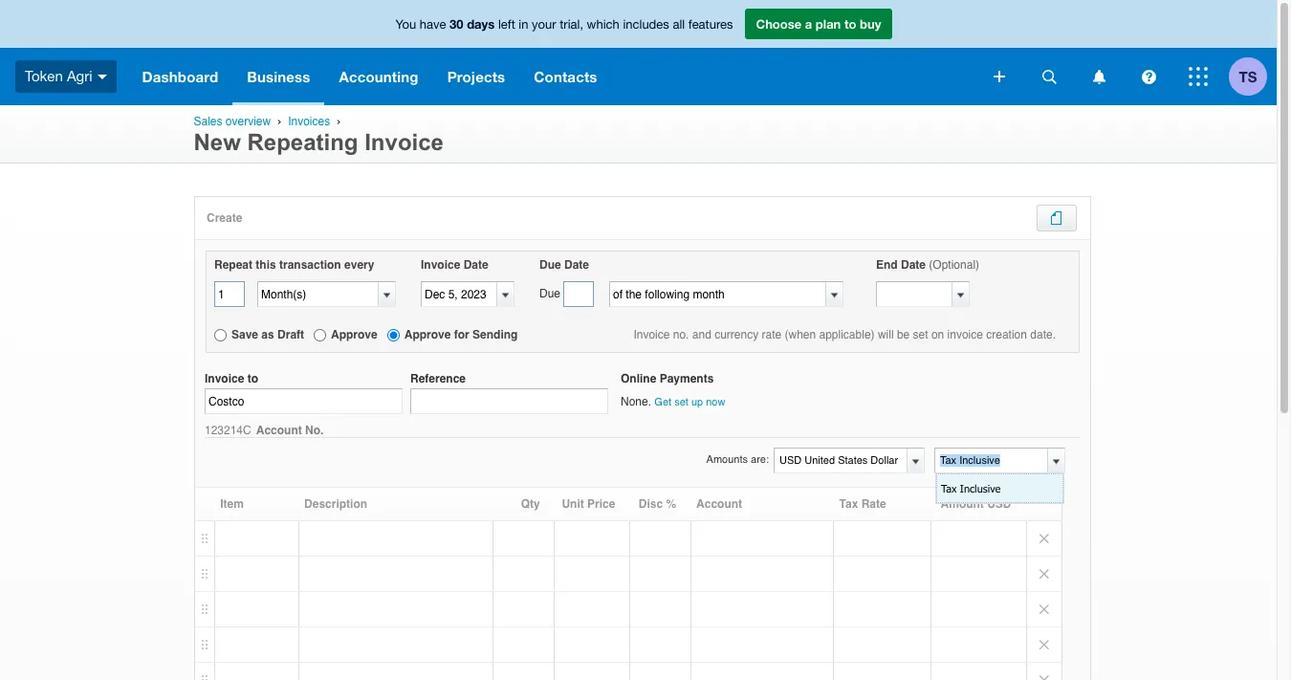 Task type: locate. For each thing, give the bounding box(es) containing it.
Approve radio
[[314, 329, 326, 342]]

date right end
[[902, 258, 926, 272]]

none.
[[621, 395, 652, 409]]

date up invoice                                                                date text field
[[464, 258, 489, 272]]

approve right approve radio
[[331, 328, 378, 342]]

2 horizontal spatial date
[[902, 258, 926, 272]]

dashboard link
[[128, 48, 233, 105]]

None text field
[[258, 282, 378, 306], [611, 282, 826, 306], [878, 282, 952, 306], [775, 449, 904, 473], [258, 282, 378, 306], [611, 282, 826, 306], [878, 282, 952, 306], [775, 449, 904, 473]]

0 horizontal spatial set
[[675, 396, 689, 409]]

› right invoices link
[[337, 115, 341, 127]]

inclusive
[[961, 482, 1001, 495]]

features
[[689, 17, 734, 32]]

invoice to
[[205, 372, 258, 386]]

1 approve from the left
[[331, 328, 378, 342]]

account for account
[[697, 498, 743, 511]]

sales overview › invoices › new repeating invoice
[[194, 115, 444, 155]]

account
[[256, 424, 302, 438], [697, 498, 743, 511]]

2 date from the left
[[565, 258, 590, 272]]

1 horizontal spatial account
[[697, 498, 743, 511]]

tax left rate
[[840, 498, 859, 511]]

%
[[666, 498, 677, 511]]

account left no.
[[256, 424, 302, 438]]

a
[[806, 16, 813, 32]]

2 due from the top
[[540, 287, 561, 301]]

Save as Draft radio
[[214, 329, 227, 342]]

due right invoice                                                                date
[[540, 258, 561, 272]]

ts button
[[1230, 48, 1278, 105]]

no.
[[305, 424, 324, 438]]

1 vertical spatial tax
[[840, 498, 859, 511]]

will
[[878, 328, 894, 342]]

accounting
[[339, 68, 419, 85]]

description
[[304, 498, 368, 511]]

approve
[[331, 328, 378, 342], [405, 328, 451, 342]]

set left 'up'
[[675, 396, 689, 409]]

0 vertical spatial account
[[256, 424, 302, 438]]

0 horizontal spatial account
[[256, 424, 302, 438]]

are:
[[751, 454, 769, 466]]

to down 'save'
[[248, 372, 258, 386]]

0 vertical spatial set
[[914, 328, 929, 342]]

0 horizontal spatial date
[[464, 258, 489, 272]]

due for due
[[540, 287, 561, 301]]

1 horizontal spatial to
[[845, 16, 857, 32]]

token agri button
[[0, 48, 128, 105]]

tax for tax rate
[[840, 498, 859, 511]]

which
[[587, 17, 620, 32]]

1 horizontal spatial date
[[565, 258, 590, 272]]

have
[[420, 17, 446, 32]]

invoice for invoice                                                                date
[[421, 258, 461, 272]]

be
[[898, 328, 910, 342]]

1 horizontal spatial approve
[[405, 328, 451, 342]]

3 delete line item image from the top
[[1028, 628, 1062, 663]]

None text field
[[214, 281, 245, 307], [205, 389, 403, 415], [936, 449, 1064, 473], [214, 281, 245, 307], [205, 389, 403, 415], [936, 449, 1064, 473]]

0 horizontal spatial ›
[[278, 115, 282, 127]]

sales
[[194, 115, 223, 128]]

0 horizontal spatial approve
[[331, 328, 378, 342]]

on
[[932, 328, 945, 342]]

due for due date
[[540, 258, 561, 272]]

approve left for
[[405, 328, 451, 342]]

you have 30 days left in your trial, which includes all features
[[396, 16, 734, 32]]

contacts button
[[520, 48, 612, 105]]

sales overview link
[[194, 115, 271, 128]]

account no.
[[256, 424, 327, 438]]

usd
[[988, 498, 1012, 511]]

1 date from the left
[[464, 258, 489, 272]]

amount usd
[[941, 498, 1012, 511]]

invoice down save as draft radio at left
[[205, 372, 244, 386]]

1 vertical spatial to
[[248, 372, 258, 386]]

tax up amount
[[942, 482, 957, 495]]

date for invoice
[[464, 258, 489, 272]]

payments
[[660, 372, 714, 386]]

banner
[[0, 0, 1278, 105]]

set right be at the right of the page
[[914, 328, 929, 342]]

› left invoices
[[278, 115, 282, 127]]

2 approve from the left
[[405, 328, 451, 342]]

every
[[345, 258, 375, 272]]

due date
[[540, 258, 590, 272]]

days
[[467, 16, 495, 32]]

date
[[464, 258, 489, 272], [565, 258, 590, 272], [902, 258, 926, 272]]

›
[[278, 115, 282, 127], [337, 115, 341, 127]]

(when
[[785, 328, 817, 342]]

choose a plan to buy
[[757, 16, 882, 32]]

1 horizontal spatial tax
[[942, 482, 957, 495]]

amount
[[941, 498, 985, 511]]

up
[[692, 396, 704, 409]]

delete line item image
[[1028, 522, 1062, 556], [1028, 593, 1062, 627], [1028, 628, 1062, 663], [1028, 664, 1062, 680]]

set inside none. get set up now
[[675, 396, 689, 409]]

to left buy
[[845, 16, 857, 32]]

1 vertical spatial set
[[675, 396, 689, 409]]

invoice left no.
[[634, 328, 670, 342]]

1 delete line item image from the top
[[1028, 522, 1062, 556]]

1 vertical spatial due
[[540, 287, 561, 301]]

now
[[706, 396, 726, 409]]

no.
[[674, 328, 689, 342]]

all
[[673, 17, 685, 32]]

creation
[[987, 328, 1028, 342]]

1 › from the left
[[278, 115, 282, 127]]

account for account no.
[[256, 424, 302, 438]]

save
[[232, 328, 258, 342]]

1 due from the top
[[540, 258, 561, 272]]

includes
[[623, 17, 670, 32]]

banner containing ts
[[0, 0, 1278, 105]]

due left due date text box
[[540, 287, 561, 301]]

0 horizontal spatial svg image
[[97, 74, 107, 79]]

date up due date text box
[[565, 258, 590, 272]]

contacts
[[534, 68, 598, 85]]

invoice for invoice to
[[205, 372, 244, 386]]

date.
[[1031, 328, 1057, 342]]

left
[[499, 17, 516, 32]]

date for due
[[565, 258, 590, 272]]

3 date from the left
[[902, 258, 926, 272]]

item
[[220, 498, 244, 511]]

business button
[[233, 48, 325, 105]]

repeat this transaction every
[[214, 258, 375, 272]]

reference
[[411, 372, 466, 386]]

1 vertical spatial account
[[697, 498, 743, 511]]

amounts
[[707, 454, 748, 466]]

account down amounts
[[697, 498, 743, 511]]

1 horizontal spatial svg image
[[1142, 69, 1157, 84]]

unit price
[[562, 498, 616, 511]]

4 delete line item image from the top
[[1028, 664, 1062, 680]]

as
[[262, 328, 274, 342]]

invoice up invoice                                                                date text field
[[421, 258, 461, 272]]

set
[[914, 328, 929, 342], [675, 396, 689, 409]]

get set up now link
[[655, 396, 726, 409]]

approve for approve
[[331, 328, 378, 342]]

buy
[[860, 16, 882, 32]]

svg image
[[1190, 67, 1209, 86], [1093, 69, 1106, 84], [1142, 69, 1157, 84]]

2 horizontal spatial svg image
[[1190, 67, 1209, 86]]

repeating
[[247, 129, 358, 155]]

1 horizontal spatial svg image
[[994, 71, 1006, 82]]

0 vertical spatial due
[[540, 258, 561, 272]]

0 horizontal spatial to
[[248, 372, 258, 386]]

0 vertical spatial tax
[[942, 482, 957, 495]]

invoice down accounting
[[365, 129, 444, 155]]

svg image
[[1043, 69, 1057, 84], [994, 71, 1006, 82], [97, 74, 107, 79]]

1 horizontal spatial ›
[[337, 115, 341, 127]]

end
[[877, 258, 898, 272]]

to
[[845, 16, 857, 32], [248, 372, 258, 386]]

invoice
[[365, 129, 444, 155], [421, 258, 461, 272], [634, 328, 670, 342], [205, 372, 244, 386]]

save as draft
[[232, 328, 304, 342]]

disc %
[[639, 498, 677, 511]]

0 horizontal spatial tax
[[840, 498, 859, 511]]



Task type: describe. For each thing, give the bounding box(es) containing it.
price
[[588, 498, 616, 511]]

and
[[693, 328, 712, 342]]

qty
[[521, 498, 540, 511]]

currency
[[715, 328, 759, 342]]

projects button
[[433, 48, 520, 105]]

choose
[[757, 16, 802, 32]]

invoices
[[288, 115, 330, 128]]

invoice inside sales overview › invoices › new repeating invoice
[[365, 129, 444, 155]]

Invoice                                                                Date text field
[[422, 282, 497, 306]]

1 horizontal spatial set
[[914, 328, 929, 342]]

(optional)
[[930, 258, 980, 272]]

rate
[[762, 328, 782, 342]]

repeat
[[214, 258, 253, 272]]

projects
[[448, 68, 506, 85]]

online payments
[[621, 372, 714, 386]]

Approve for Sending radio
[[387, 329, 400, 342]]

overview
[[226, 115, 271, 128]]

invoice no.                                                            and currency rate (when applicable)                                                          will be set on invoice creation date.
[[634, 328, 1057, 342]]

Reference text field
[[411, 389, 609, 415]]

this
[[256, 258, 276, 272]]

approve for approve for sending
[[405, 328, 451, 342]]

transaction
[[279, 258, 341, 272]]

accounting button
[[325, 48, 433, 105]]

tax rate
[[840, 498, 887, 511]]

2 horizontal spatial svg image
[[1043, 69, 1057, 84]]

invoice
[[948, 328, 984, 342]]

sending
[[473, 328, 518, 342]]

rate
[[862, 498, 887, 511]]

tax for tax inclusive
[[942, 482, 957, 495]]

ts
[[1240, 67, 1258, 85]]

amounts are:
[[707, 454, 769, 466]]

applicable)
[[820, 328, 875, 342]]

online
[[621, 372, 657, 386]]

in
[[519, 17, 529, 32]]

disc
[[639, 498, 663, 511]]

svg image inside token agri popup button
[[97, 74, 107, 79]]

get
[[655, 396, 672, 409]]

Due Date text field
[[564, 281, 594, 307]]

agri
[[67, 68, 92, 84]]

2 delete line item image from the top
[[1028, 593, 1062, 627]]

tax inclusive
[[942, 482, 1001, 495]]

2 › from the left
[[337, 115, 341, 127]]

delete line item image
[[1028, 557, 1062, 592]]

invoices link
[[288, 115, 330, 128]]

dashboard
[[142, 68, 218, 85]]

0 horizontal spatial svg image
[[1093, 69, 1106, 84]]

invoice                                                                date
[[421, 258, 489, 272]]

create
[[207, 212, 242, 225]]

none. get set up now
[[621, 395, 726, 409]]

unit
[[562, 498, 585, 511]]

you
[[396, 17, 416, 32]]

date for end
[[902, 258, 926, 272]]

plan
[[816, 16, 842, 32]]

invoice for invoice no.                                                            and currency rate (when applicable)                                                          will be set on invoice creation date.
[[634, 328, 670, 342]]

your
[[532, 17, 557, 32]]

for
[[454, 328, 470, 342]]

business
[[247, 68, 311, 85]]

123214c
[[205, 424, 251, 438]]

new
[[194, 129, 241, 155]]

30
[[450, 16, 464, 32]]

token agri
[[25, 68, 92, 84]]

trial,
[[560, 17, 584, 32]]

0 vertical spatial to
[[845, 16, 857, 32]]

approve for sending
[[405, 328, 518, 342]]

token
[[25, 68, 63, 84]]

end date (optional)
[[877, 258, 980, 272]]

draft
[[278, 328, 304, 342]]



Task type: vqa. For each thing, say whether or not it's contained in the screenshot.
'INVOICE                                                                DATE' text box in the top left of the page
yes



